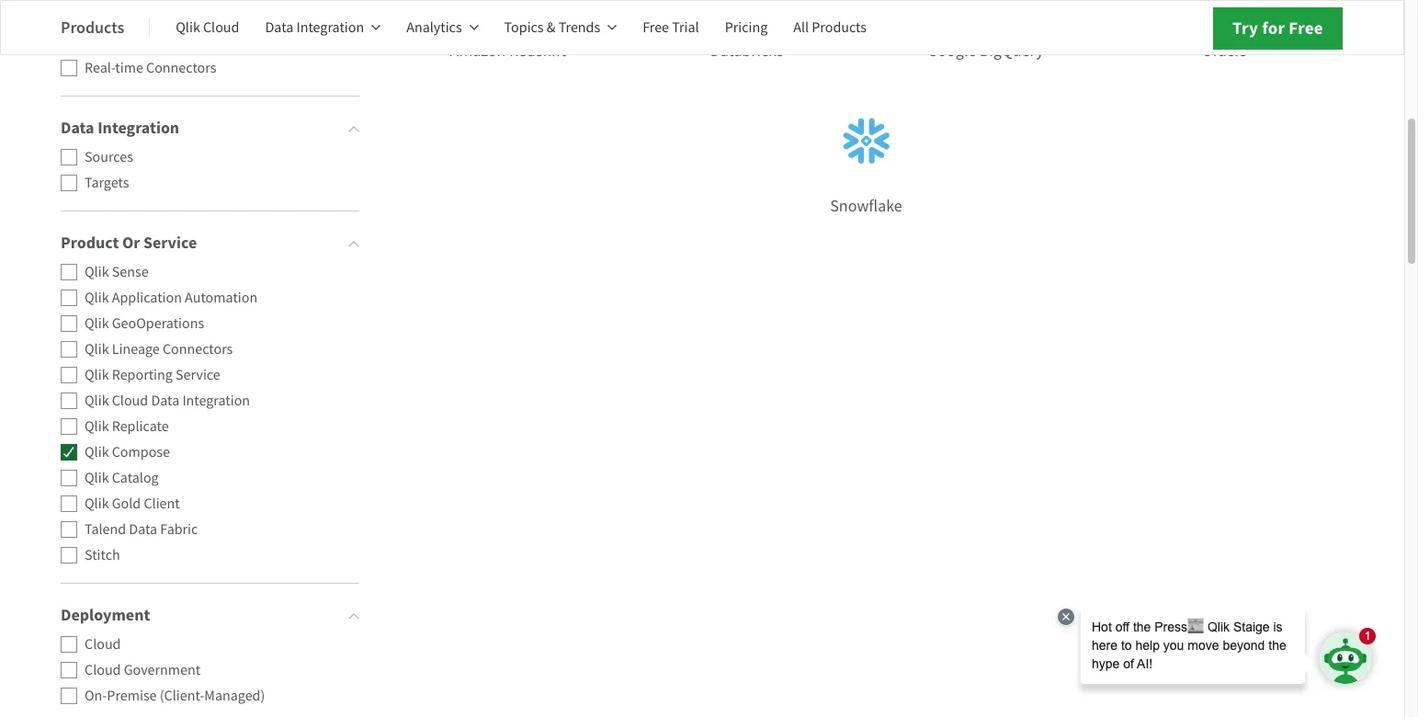 Task type: vqa. For each thing, say whether or not it's contained in the screenshot.
Qlik image
no



Task type: describe. For each thing, give the bounding box(es) containing it.
replicate
[[112, 417, 169, 436]]

product or service
[[61, 232, 197, 254]]

qlik inside qlik cloud link
[[176, 18, 200, 37]]

premise
[[107, 687, 157, 705]]

or
[[122, 232, 140, 254]]

qlik cloud
[[176, 18, 239, 37]]

try for free link
[[1214, 7, 1343, 50]]

data integration button
[[61, 115, 360, 141]]

gold
[[112, 495, 141, 513]]

qlik sense qlik application automation qlik geooperations qlik lineage connectors qlik reporting service qlik cloud data integration qlik replicate qlik compose qlik catalog qlik gold client talend data fabric stitch
[[85, 263, 258, 565]]

cloud inside products menu bar
[[203, 18, 239, 37]]

analytics button
[[61, 0, 360, 26]]

analytics for analytics data sources real-time connectors
[[61, 2, 128, 24]]

data down reporting
[[151, 392, 179, 410]]

catalog
[[112, 469, 159, 487]]

stitch
[[85, 546, 120, 565]]

data inside products menu bar
[[265, 18, 294, 37]]

try
[[1233, 17, 1259, 40]]

databricks
[[710, 41, 784, 62]]

service inside dropdown button
[[143, 232, 197, 254]]

talend
[[85, 520, 126, 539]]

databricks logo image
[[708, 0, 786, 24]]

free inside free trial link
[[643, 18, 669, 37]]

application
[[112, 289, 182, 307]]

managed)
[[204, 687, 265, 705]]

oracle
[[1203, 41, 1247, 62]]

geooperations
[[112, 314, 204, 333]]

all products link
[[794, 6, 867, 50]]

data down gold at the bottom of the page
[[129, 520, 157, 539]]

sources targets
[[85, 148, 133, 192]]

all products
[[794, 18, 867, 37]]

products menu bar
[[61, 6, 893, 50]]

time
[[115, 59, 143, 77]]

connectors inside analytics data sources real-time connectors
[[146, 59, 217, 77]]

deployment
[[61, 604, 150, 626]]

product or service button
[[61, 230, 360, 256]]

amazon redshift logo image
[[469, 0, 547, 24]]



Task type: locate. For each thing, give the bounding box(es) containing it.
cloud
[[203, 18, 239, 37], [112, 392, 148, 410], [85, 635, 121, 654], [85, 661, 121, 680]]

google bigquery
[[928, 41, 1044, 62]]

integration inside dropdown button
[[98, 117, 179, 139]]

all
[[794, 18, 809, 37]]

connectors down geooperations
[[163, 340, 233, 359]]

data integration inside dropdown button
[[61, 117, 179, 139]]

integration inside products menu bar
[[296, 18, 364, 37]]

reporting
[[112, 366, 173, 384]]

products up the real-
[[61, 16, 124, 38]]

1 vertical spatial data integration
[[61, 117, 179, 139]]

analytics data sources real-time connectors
[[61, 2, 217, 77]]

1 vertical spatial connectors
[[163, 340, 233, 359]]

cloud inside qlik sense qlik application automation qlik geooperations qlik lineage connectors qlik reporting service qlik cloud data integration qlik replicate qlik compose qlik catalog qlik gold client talend data fabric stitch
[[112, 392, 148, 410]]

products
[[61, 16, 124, 38], [812, 18, 867, 37]]

data up sources targets
[[61, 117, 94, 139]]

free trial
[[643, 18, 699, 37]]

redshift
[[509, 41, 567, 62]]

data integration
[[265, 18, 364, 37], [61, 117, 179, 139]]

sources
[[116, 33, 164, 52], [85, 148, 133, 166]]

fabric
[[160, 520, 198, 539]]

analytics inside analytics data sources real-time connectors
[[61, 2, 128, 24]]

0 vertical spatial sources
[[116, 33, 164, 52]]

government
[[124, 661, 201, 680]]

client
[[144, 495, 180, 513]]

pricing link
[[725, 6, 768, 50]]

amazon
[[450, 41, 506, 62]]

real-
[[85, 59, 115, 77]]

compose
[[112, 443, 170, 462]]

snowflake logo image
[[828, 101, 906, 179]]

data integration inside products menu bar
[[265, 18, 364, 37]]

data integration for "data integration" link
[[265, 18, 364, 37]]

analytics inside products menu bar
[[407, 18, 462, 37]]

sources up targets
[[85, 148, 133, 166]]

0 vertical spatial integration
[[296, 18, 364, 37]]

free left trial at the top left
[[643, 18, 669, 37]]

targets
[[85, 174, 129, 192]]

2 horizontal spatial integration
[[296, 18, 364, 37]]

analytics for analytics
[[407, 18, 462, 37]]

qlik
[[176, 18, 200, 37], [85, 263, 109, 281], [85, 289, 109, 307], [85, 314, 109, 333], [85, 340, 109, 359], [85, 366, 109, 384], [85, 392, 109, 410], [85, 417, 109, 436], [85, 443, 109, 462], [85, 469, 109, 487], [85, 495, 109, 513]]

free inside try for free link
[[1289, 17, 1324, 40]]

data integration for the 'data integration' dropdown button
[[61, 117, 179, 139]]

1 horizontal spatial data integration
[[265, 18, 364, 37]]

topics & trends
[[504, 18, 601, 37]]

1 horizontal spatial products
[[812, 18, 867, 37]]

service right or
[[143, 232, 197, 254]]

0 vertical spatial service
[[143, 232, 197, 254]]

trends
[[559, 18, 601, 37]]

automation
[[185, 289, 258, 307]]

oracle logo image
[[1186, 0, 1264, 24]]

snowflake
[[831, 196, 903, 217]]

products right all
[[812, 18, 867, 37]]

data inside dropdown button
[[61, 117, 94, 139]]

0 horizontal spatial data integration
[[61, 117, 179, 139]]

product
[[61, 232, 119, 254]]

for
[[1263, 17, 1286, 40]]

service right reporting
[[176, 366, 220, 384]]

connectors down qlik cloud link
[[146, 59, 217, 77]]

0 horizontal spatial analytics
[[61, 2, 128, 24]]

data inside analytics data sources real-time connectors
[[85, 33, 113, 52]]

pricing
[[725, 18, 768, 37]]

bigquery
[[980, 41, 1044, 62]]

&
[[547, 18, 556, 37]]

1 horizontal spatial integration
[[182, 392, 250, 410]]

topics & trends link
[[504, 6, 617, 50]]

connectors
[[146, 59, 217, 77], [163, 340, 233, 359]]

service inside qlik sense qlik application automation qlik geooperations qlik lineage connectors qlik reporting service qlik cloud data integration qlik replicate qlik compose qlik catalog qlik gold client talend data fabric stitch
[[176, 366, 220, 384]]

0 vertical spatial data integration
[[265, 18, 364, 37]]

0 horizontal spatial free
[[643, 18, 669, 37]]

1 vertical spatial sources
[[85, 148, 133, 166]]

amazon redshift
[[450, 41, 567, 62]]

deployment button
[[61, 602, 360, 628]]

1 vertical spatial service
[[176, 366, 220, 384]]

1 horizontal spatial free
[[1289, 17, 1324, 40]]

data integration link
[[265, 6, 381, 50]]

free right 'for'
[[1289, 17, 1324, 40]]

data
[[265, 18, 294, 37], [85, 33, 113, 52], [61, 117, 94, 139], [151, 392, 179, 410], [129, 520, 157, 539]]

data right qlik cloud
[[265, 18, 294, 37]]

sources inside analytics data sources real-time connectors
[[116, 33, 164, 52]]

free trial link
[[643, 6, 699, 50]]

try for free
[[1233, 17, 1324, 40]]

products inside all products link
[[812, 18, 867, 37]]

data up the real-
[[85, 33, 113, 52]]

integration for "data integration" link
[[296, 18, 364, 37]]

analytics up amazon
[[407, 18, 462, 37]]

0 horizontal spatial products
[[61, 16, 124, 38]]

lineage
[[112, 340, 160, 359]]

on-
[[85, 687, 107, 705]]

google bigquery logo image
[[947, 0, 1025, 24]]

2 vertical spatial integration
[[182, 392, 250, 410]]

topics
[[504, 18, 544, 37]]

1 horizontal spatial analytics
[[407, 18, 462, 37]]

analytics up the real-
[[61, 2, 128, 24]]

integration inside qlik sense qlik application automation qlik geooperations qlik lineage connectors qlik reporting service qlik cloud data integration qlik replicate qlik compose qlik catalog qlik gold client talend data fabric stitch
[[182, 392, 250, 410]]

cloud cloud government on-premise (client-managed)
[[85, 635, 265, 705]]

0 horizontal spatial integration
[[98, 117, 179, 139]]

sources up time
[[116, 33, 164, 52]]

1 vertical spatial integration
[[98, 117, 179, 139]]

integration
[[296, 18, 364, 37], [98, 117, 179, 139], [182, 392, 250, 410]]

free
[[1289, 17, 1324, 40], [643, 18, 669, 37]]

google
[[928, 41, 977, 62]]

sense
[[112, 263, 149, 281]]

(client-
[[160, 687, 204, 705]]

analytics link
[[407, 6, 479, 50]]

0 vertical spatial connectors
[[146, 59, 217, 77]]

trial
[[672, 18, 699, 37]]

connectors inside qlik sense qlik application automation qlik geooperations qlik lineage connectors qlik reporting service qlik cloud data integration qlik replicate qlik compose qlik catalog qlik gold client talend data fabric stitch
[[163, 340, 233, 359]]

integration for the 'data integration' dropdown button
[[98, 117, 179, 139]]

service
[[143, 232, 197, 254], [176, 366, 220, 384]]

analytics
[[61, 2, 128, 24], [407, 18, 462, 37]]

qlik cloud link
[[176, 6, 239, 50]]



